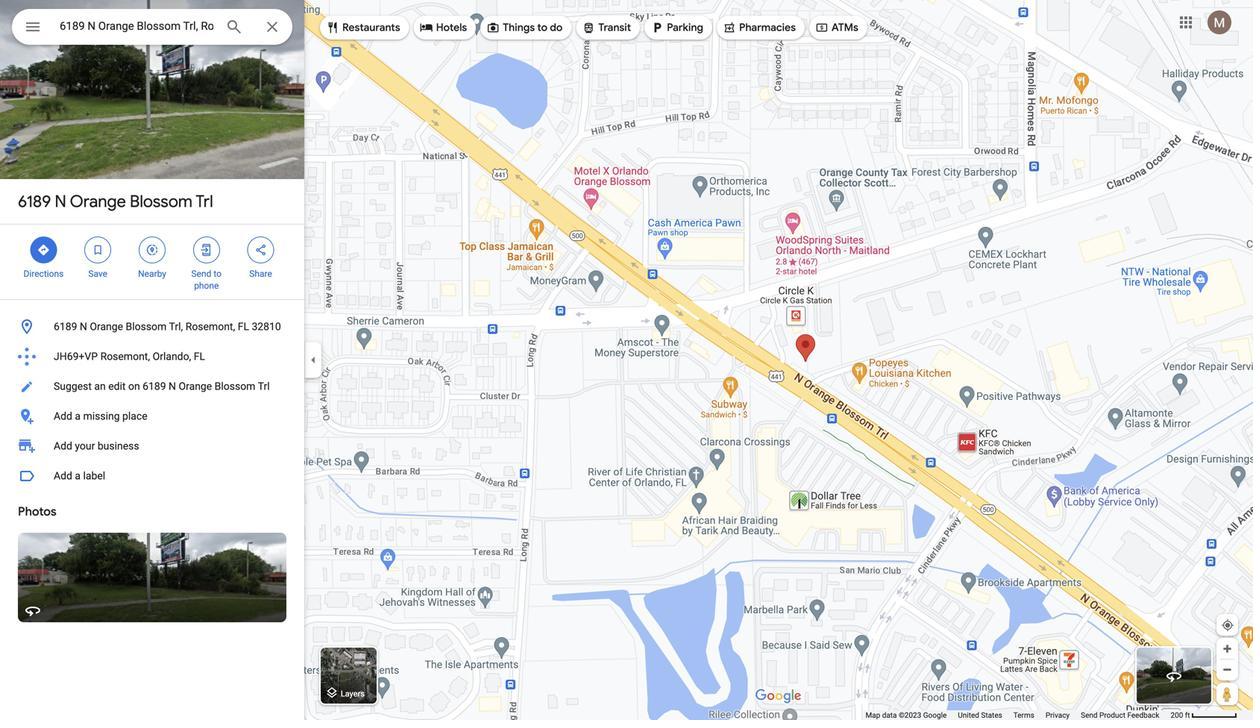 Task type: describe. For each thing, give the bounding box(es) containing it.
united states button
[[959, 711, 1003, 720]]

blossom for trl
[[130, 191, 193, 212]]

6189 n orange blossom trl, rosemont, fl 32810 button
[[0, 312, 305, 342]]

rosemont, inside 6189 n orange blossom trl, rosemont, fl 32810 button
[[186, 321, 235, 333]]

trl,
[[169, 321, 183, 333]]


[[651, 19, 664, 36]]

 transit
[[582, 19, 631, 36]]

send for send product feedback
[[1082, 711, 1098, 720]]

suggest
[[54, 380, 92, 393]]

street view image
[[1166, 667, 1184, 685]]

business
[[98, 440, 139, 452]]

send product feedback
[[1082, 711, 1160, 720]]

blossom for trl,
[[126, 321, 167, 333]]

6189 for 6189 n orange blossom trl
[[18, 191, 51, 212]]


[[816, 19, 829, 36]]


[[420, 19, 433, 36]]

©2023
[[899, 711, 922, 720]]

an
[[94, 380, 106, 393]]

 button
[[12, 9, 54, 48]]

orlando,
[[153, 350, 191, 363]]

blossom inside "button"
[[215, 380, 256, 393]]

map data ©2023 google
[[866, 711, 947, 720]]

restaurants
[[343, 21, 401, 34]]

send product feedback button
[[1082, 711, 1160, 720]]

collapse side panel image
[[305, 352, 322, 368]]

fl inside button
[[194, 350, 205, 363]]

jh69+vp rosemont, orlando, fl button
[[0, 342, 305, 372]]

 search field
[[12, 9, 293, 48]]

add for add a missing place
[[54, 410, 72, 422]]

states
[[982, 711, 1003, 720]]

6189 n orange blossom trl, rosemont, fl 32810
[[54, 321, 281, 333]]

to inside the  things to do
[[538, 21, 548, 34]]

show street view coverage image
[[1217, 683, 1239, 705]]

suggest an edit on 6189 n orange blossom trl
[[54, 380, 270, 393]]


[[91, 242, 105, 258]]

nearby
[[138, 269, 166, 279]]

fl inside button
[[238, 321, 249, 333]]


[[200, 242, 213, 258]]

footer inside google maps element
[[866, 711, 1171, 720]]

add your business link
[[0, 431, 305, 461]]

label
[[83, 470, 105, 482]]

ft
[[1186, 711, 1191, 720]]

6189 N Orange Blossom Trl, Rosemont, FL 32810 field
[[12, 9, 293, 45]]


[[723, 19, 737, 36]]

200
[[1171, 711, 1184, 720]]

save
[[88, 269, 107, 279]]

privacy
[[1046, 711, 1070, 720]]

add a label button
[[0, 461, 305, 491]]

trl inside "button"
[[258, 380, 270, 393]]

data
[[883, 711, 897, 720]]

transit
[[599, 21, 631, 34]]

none field inside 6189 n orange blossom trl, rosemont, fl 32810 field
[[60, 17, 213, 35]]

jh69+vp
[[54, 350, 98, 363]]

add your business
[[54, 440, 139, 452]]

orange for 6189 n orange blossom trl, rosemont, fl 32810
[[90, 321, 123, 333]]



Task type: vqa. For each thing, say whether or not it's contained in the screenshot.
"send product feedback" button
yes



Task type: locate. For each thing, give the bounding box(es) containing it.
zoom in image
[[1223, 643, 1234, 655]]

trl up ''
[[196, 191, 213, 212]]

200 ft
[[1171, 711, 1191, 720]]

a left label
[[75, 470, 81, 482]]

feedback
[[1128, 711, 1160, 720]]

 hotels
[[420, 19, 467, 36]]


[[582, 19, 596, 36]]

6189 inside button
[[54, 321, 77, 333]]

suggest an edit on 6189 n orange blossom trl button
[[0, 372, 305, 402]]

your
[[75, 440, 95, 452]]

show your location image
[[1222, 619, 1235, 632]]

zoom out image
[[1223, 664, 1234, 675]]

orange inside button
[[90, 321, 123, 333]]

0 vertical spatial blossom
[[130, 191, 193, 212]]

0 vertical spatial a
[[75, 410, 81, 422]]

6189 right on
[[143, 380, 166, 393]]

1 horizontal spatial 6189
[[54, 321, 77, 333]]

footer
[[866, 711, 1171, 720]]

trl
[[196, 191, 213, 212], [258, 380, 270, 393]]

actions for 6189 n orange blossom trl region
[[0, 225, 305, 299]]

to left do
[[538, 21, 548, 34]]

united states
[[959, 711, 1003, 720]]

blossom
[[130, 191, 193, 212], [126, 321, 167, 333], [215, 380, 256, 393]]

1 vertical spatial orange
[[90, 321, 123, 333]]

fl
[[238, 321, 249, 333], [194, 350, 205, 363]]

0 vertical spatial send
[[191, 269, 212, 279]]

3 add from the top
[[54, 470, 72, 482]]

a inside button
[[75, 470, 81, 482]]

n inside "button"
[[169, 380, 176, 393]]

a for label
[[75, 470, 81, 482]]

blossom down 32810
[[215, 380, 256, 393]]

google account: madeline spawn  
(madeline.spawn@adept.ai) image
[[1208, 11, 1232, 34]]

1 vertical spatial add
[[54, 440, 72, 452]]

add down suggest
[[54, 410, 72, 422]]

orange down orlando,
[[179, 380, 212, 393]]

add left your
[[54, 440, 72, 452]]

pharmacies
[[740, 21, 796, 34]]

0 vertical spatial to
[[538, 21, 548, 34]]

share
[[250, 269, 272, 279]]

send inside button
[[1082, 711, 1098, 720]]

1 vertical spatial send
[[1082, 711, 1098, 720]]

1 vertical spatial n
[[80, 321, 87, 333]]

a for missing
[[75, 410, 81, 422]]

photos
[[18, 504, 57, 519]]

fl right orlando,
[[194, 350, 205, 363]]


[[146, 242, 159, 258]]

map
[[866, 711, 881, 720]]

jh69+vp rosemont, orlando, fl
[[54, 350, 205, 363]]

orange
[[70, 191, 126, 212], [90, 321, 123, 333], [179, 380, 212, 393]]

terms button
[[1014, 711, 1035, 720]]

add left label
[[54, 470, 72, 482]]

directions
[[23, 269, 64, 279]]

2 a from the top
[[75, 470, 81, 482]]

n
[[55, 191, 66, 212], [80, 321, 87, 333], [169, 380, 176, 393]]

on
[[128, 380, 140, 393]]

1 horizontal spatial n
[[80, 321, 87, 333]]

n up directions
[[55, 191, 66, 212]]

0 vertical spatial n
[[55, 191, 66, 212]]

add for add a label
[[54, 470, 72, 482]]


[[37, 242, 50, 258]]

0 horizontal spatial to
[[214, 269, 222, 279]]

add for add your business
[[54, 440, 72, 452]]

send
[[191, 269, 212, 279], [1082, 711, 1098, 720]]

rosemont, up edit
[[100, 350, 150, 363]]

1 vertical spatial fl
[[194, 350, 205, 363]]

0 horizontal spatial n
[[55, 191, 66, 212]]


[[326, 19, 340, 36]]

a
[[75, 410, 81, 422], [75, 470, 81, 482]]

send left product at the right
[[1082, 711, 1098, 720]]

 things to do
[[487, 19, 563, 36]]

rosemont,
[[186, 321, 235, 333], [100, 350, 150, 363]]

0 horizontal spatial 6189
[[18, 191, 51, 212]]

add a missing place button
[[0, 402, 305, 431]]

32810
[[252, 321, 281, 333]]

hotels
[[436, 21, 467, 34]]

2 vertical spatial add
[[54, 470, 72, 482]]

6189 up 
[[18, 191, 51, 212]]

blossom up 
[[130, 191, 193, 212]]

atms
[[832, 21, 859, 34]]

1 horizontal spatial trl
[[258, 380, 270, 393]]

blossom inside button
[[126, 321, 167, 333]]

missing
[[83, 410, 120, 422]]

phone
[[194, 281, 219, 291]]

terms
[[1014, 711, 1035, 720]]

0 vertical spatial add
[[54, 410, 72, 422]]

0 vertical spatial trl
[[196, 191, 213, 212]]

2 vertical spatial orange
[[179, 380, 212, 393]]

6189
[[18, 191, 51, 212], [54, 321, 77, 333], [143, 380, 166, 393]]

orange up jh69+vp rosemont, orlando, fl
[[90, 321, 123, 333]]

place
[[122, 410, 148, 422]]

1 vertical spatial a
[[75, 470, 81, 482]]

a left missing
[[75, 410, 81, 422]]

0 horizontal spatial rosemont,
[[100, 350, 150, 363]]

1 vertical spatial blossom
[[126, 321, 167, 333]]

6189 inside "button"
[[143, 380, 166, 393]]

0 vertical spatial orange
[[70, 191, 126, 212]]

1 a from the top
[[75, 410, 81, 422]]

0 horizontal spatial fl
[[194, 350, 205, 363]]

2 vertical spatial 6189
[[143, 380, 166, 393]]

a inside add a missing place "button"
[[75, 410, 81, 422]]

1 vertical spatial trl
[[258, 380, 270, 393]]

0 horizontal spatial send
[[191, 269, 212, 279]]

add inside button
[[54, 470, 72, 482]]

 restaurants
[[326, 19, 401, 36]]

1 horizontal spatial fl
[[238, 321, 249, 333]]

trl down 32810
[[258, 380, 270, 393]]

 pharmacies
[[723, 19, 796, 36]]

send inside send to phone
[[191, 269, 212, 279]]

to
[[538, 21, 548, 34], [214, 269, 222, 279]]

1 horizontal spatial send
[[1082, 711, 1098, 720]]

1 horizontal spatial rosemont,
[[186, 321, 235, 333]]

fl left 32810
[[238, 321, 249, 333]]

n down orlando,
[[169, 380, 176, 393]]

add
[[54, 410, 72, 422], [54, 440, 72, 452], [54, 470, 72, 482]]

edit
[[108, 380, 126, 393]]

add a label
[[54, 470, 105, 482]]

200 ft button
[[1171, 711, 1238, 720]]

orange for 6189 n orange blossom trl
[[70, 191, 126, 212]]

product
[[1100, 711, 1126, 720]]

orange inside "button"
[[179, 380, 212, 393]]

orange up 
[[70, 191, 126, 212]]

n up jh69+vp
[[80, 321, 87, 333]]

2 vertical spatial n
[[169, 380, 176, 393]]

united
[[959, 711, 980, 720]]

send up phone
[[191, 269, 212, 279]]

add inside "button"
[[54, 410, 72, 422]]

rosemont, inside 'jh69+vp rosemont, orlando, fl' button
[[100, 350, 150, 363]]

6189 for 6189 n orange blossom trl, rosemont, fl 32810
[[54, 321, 77, 333]]


[[24, 16, 42, 38]]

1 vertical spatial 6189
[[54, 321, 77, 333]]

 atms
[[816, 19, 859, 36]]

0 vertical spatial fl
[[238, 321, 249, 333]]

google
[[924, 711, 947, 720]]

1 add from the top
[[54, 410, 72, 422]]

privacy button
[[1046, 711, 1070, 720]]

1 vertical spatial to
[[214, 269, 222, 279]]

2 horizontal spatial 6189
[[143, 380, 166, 393]]

2 horizontal spatial n
[[169, 380, 176, 393]]

None field
[[60, 17, 213, 35]]

google maps element
[[0, 0, 1254, 720]]

parking
[[667, 21, 704, 34]]

2 add from the top
[[54, 440, 72, 452]]

footer containing map data ©2023 google
[[866, 711, 1171, 720]]

send for send to phone
[[191, 269, 212, 279]]

n for 6189 n orange blossom trl, rosemont, fl 32810
[[80, 321, 87, 333]]

add a missing place
[[54, 410, 148, 422]]

 parking
[[651, 19, 704, 36]]

0 vertical spatial 6189
[[18, 191, 51, 212]]

send to phone
[[191, 269, 222, 291]]

1 vertical spatial rosemont,
[[100, 350, 150, 363]]


[[254, 242, 268, 258]]

6189 up jh69+vp
[[54, 321, 77, 333]]

layers
[[341, 689, 365, 698]]

do
[[550, 21, 563, 34]]

n inside button
[[80, 321, 87, 333]]

6189 n orange blossom trl
[[18, 191, 213, 212]]

1 horizontal spatial to
[[538, 21, 548, 34]]

blossom left trl,
[[126, 321, 167, 333]]

2 vertical spatial blossom
[[215, 380, 256, 393]]

to inside send to phone
[[214, 269, 222, 279]]

rosemont, right trl,
[[186, 321, 235, 333]]


[[487, 19, 500, 36]]

0 vertical spatial rosemont,
[[186, 321, 235, 333]]

to up phone
[[214, 269, 222, 279]]

0 horizontal spatial trl
[[196, 191, 213, 212]]

things
[[503, 21, 535, 34]]

6189 n orange blossom trl main content
[[0, 0, 305, 720]]

n for 6189 n orange blossom trl
[[55, 191, 66, 212]]



